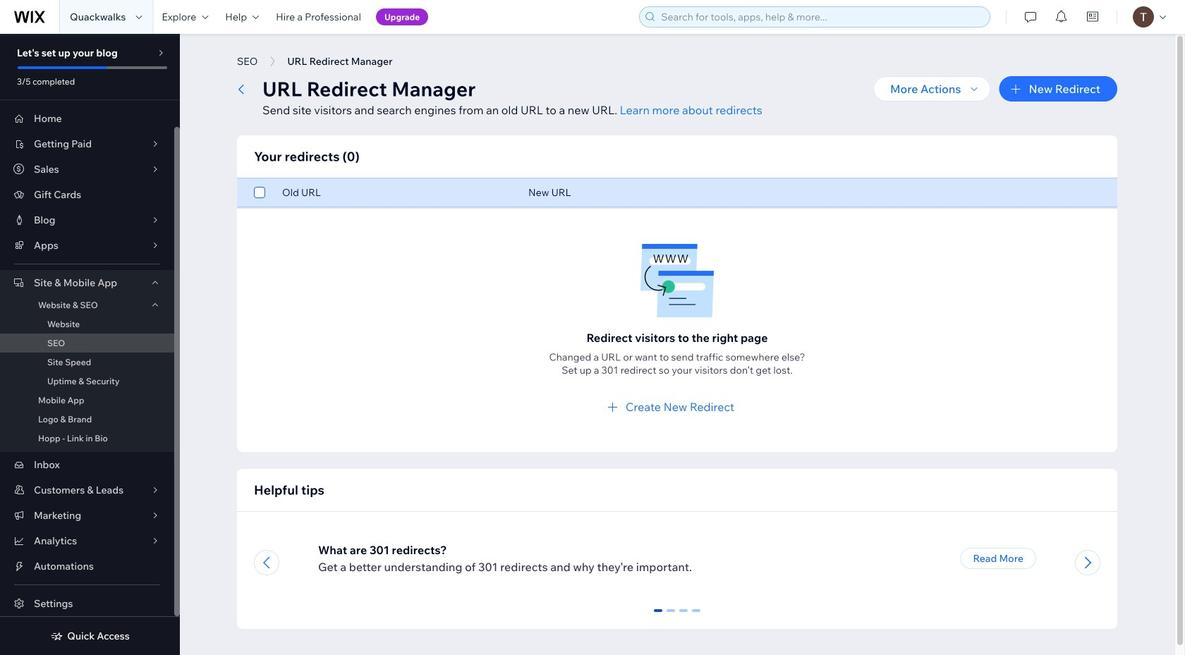 Task type: vqa. For each thing, say whether or not it's contained in the screenshot.
the upgrade button
no



Task type: locate. For each thing, give the bounding box(es) containing it.
Search for tools, apps, help & more... field
[[657, 7, 986, 27]]

None checkbox
[[254, 184, 265, 201]]



Task type: describe. For each thing, give the bounding box(es) containing it.
sidebar element
[[0, 34, 180, 655]]



